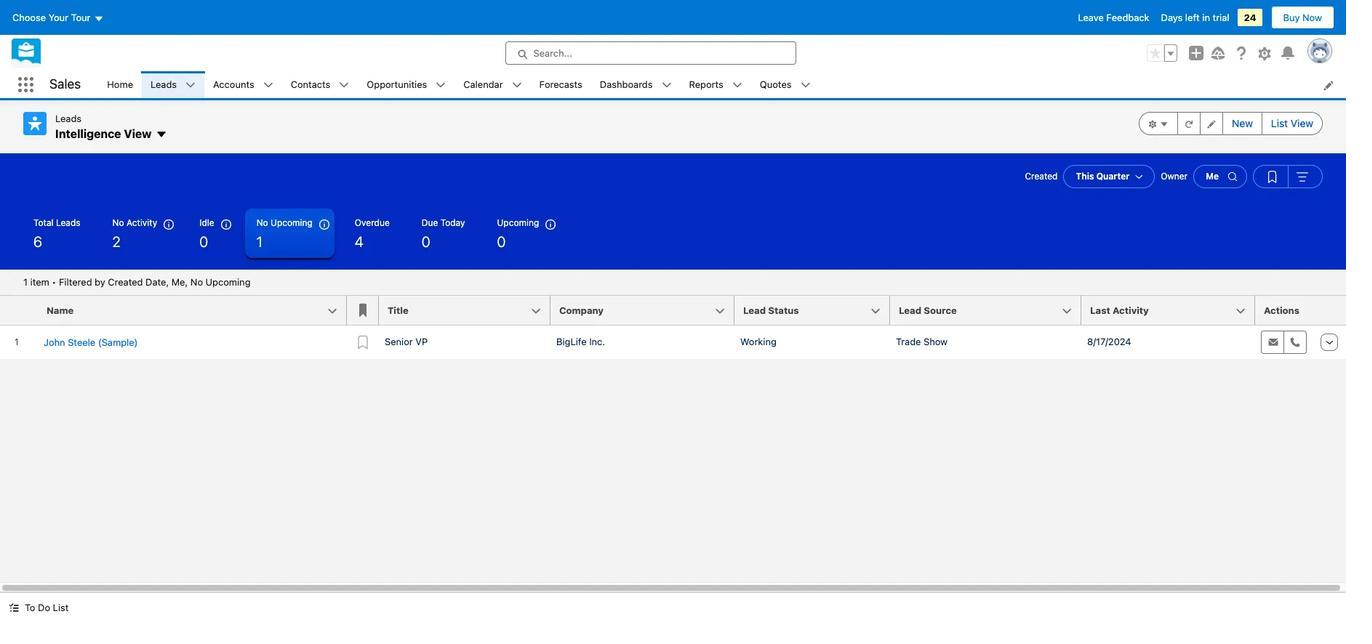 Task type: vqa. For each thing, say whether or not it's contained in the screenshot.


Task type: describe. For each thing, give the bounding box(es) containing it.
accounts list item
[[204, 71, 282, 98]]

quotes list item
[[751, 71, 819, 98]]

row number cell
[[0, 296, 38, 326]]

dashboards
[[600, 78, 653, 90]]

no upcoming
[[257, 217, 313, 228]]

days
[[1161, 12, 1183, 23]]

status
[[768, 305, 799, 316]]

1 vertical spatial leads
[[55, 113, 82, 124]]

activity for no activity
[[127, 217, 157, 228]]

inc.
[[589, 336, 605, 348]]

this quarter
[[1076, 171, 1130, 182]]

now
[[1303, 12, 1322, 23]]

name button
[[38, 296, 347, 325]]

your
[[48, 12, 68, 23]]

calendar list item
[[455, 71, 531, 98]]

leave feedback link
[[1078, 12, 1150, 23]]

new
[[1232, 117, 1253, 129]]

dashboards list item
[[591, 71, 680, 98]]

lead source
[[899, 305, 957, 316]]

vp
[[416, 336, 428, 348]]

title
[[388, 305, 409, 316]]

dashboards link
[[591, 71, 662, 98]]

last activity
[[1090, 305, 1149, 316]]

accounts link
[[204, 71, 263, 98]]

0 inside due today 0
[[422, 233, 430, 250]]

1 vertical spatial text default image
[[156, 129, 168, 141]]

2 horizontal spatial upcoming
[[497, 217, 539, 228]]

buy now
[[1283, 12, 1322, 23]]

lead source cell
[[890, 296, 1090, 326]]

list containing home
[[98, 71, 1346, 98]]

leads list item
[[142, 71, 204, 98]]

0 for upcoming
[[497, 233, 506, 250]]

this quarter button
[[1064, 165, 1155, 188]]

1 vertical spatial created
[[108, 276, 143, 288]]

total leads 6
[[33, 217, 80, 250]]

company
[[559, 305, 604, 316]]

text default image for dashboards
[[662, 80, 672, 90]]

last
[[1090, 305, 1111, 316]]

grid containing name
[[0, 296, 1346, 361]]

action cell
[[1314, 296, 1346, 326]]

reports
[[689, 78, 724, 90]]

2
[[112, 233, 121, 250]]

filtered
[[59, 276, 92, 288]]

overdue 4
[[355, 217, 390, 250]]

2 vertical spatial group
[[1253, 165, 1323, 188]]

1 for 1
[[257, 233, 263, 250]]

buy now button
[[1271, 6, 1335, 29]]

date,
[[146, 276, 169, 288]]

item
[[30, 276, 49, 288]]

title button
[[379, 296, 551, 325]]

quarter
[[1097, 171, 1130, 182]]

search...
[[534, 47, 572, 59]]

forecasts
[[539, 78, 582, 90]]

home
[[107, 78, 133, 90]]

text default image inside to do list 'button'
[[9, 603, 19, 613]]

important cell
[[347, 296, 379, 326]]

feedback
[[1107, 12, 1150, 23]]

name cell
[[38, 296, 356, 326]]

text default image for reports
[[732, 80, 742, 90]]

last activity cell
[[1082, 296, 1264, 326]]

quotes
[[760, 78, 792, 90]]

view for list view
[[1291, 117, 1314, 129]]

quotes link
[[751, 71, 800, 98]]

1 item • filtered by created date, me, no upcoming
[[23, 276, 251, 288]]

intelligence
[[55, 127, 121, 140]]

text default image for accounts
[[263, 80, 273, 90]]

6
[[33, 233, 42, 250]]

leads inside total leads 6
[[56, 217, 80, 228]]

sales
[[49, 77, 81, 92]]

calendar link
[[455, 71, 512, 98]]

trade show
[[896, 336, 948, 348]]

no activity
[[112, 217, 157, 228]]

lead for lead source
[[899, 305, 922, 316]]

opportunities list item
[[358, 71, 455, 98]]

24
[[1244, 12, 1257, 23]]

overdue
[[355, 217, 390, 228]]

view for intelligence view
[[124, 127, 152, 140]]

owner
[[1161, 171, 1188, 182]]

no for 1
[[257, 217, 268, 228]]

0 vertical spatial created
[[1025, 171, 1058, 182]]

search... button
[[505, 41, 796, 65]]

to do list
[[25, 602, 69, 614]]

me
[[1206, 171, 1219, 182]]

accounts
[[213, 78, 254, 90]]



Task type: locate. For each thing, give the bounding box(es) containing it.
last activity button
[[1082, 296, 1255, 325]]

days left in trial
[[1161, 12, 1230, 23]]

lead status
[[743, 305, 799, 316]]

list right do
[[53, 602, 69, 614]]

row number image
[[0, 296, 38, 325]]

1 horizontal spatial text default image
[[436, 80, 446, 90]]

view right new
[[1291, 117, 1314, 129]]

calendar
[[464, 78, 503, 90]]

text default image inside contacts list item
[[339, 80, 349, 90]]

biglife
[[556, 336, 587, 348]]

0 vertical spatial activity
[[127, 217, 157, 228]]

choose your tour
[[12, 12, 91, 23]]

0 horizontal spatial no
[[112, 217, 124, 228]]

leave feedback
[[1078, 12, 1150, 23]]

2 horizontal spatial no
[[257, 217, 268, 228]]

1 down no upcoming
[[257, 233, 263, 250]]

created
[[1025, 171, 1058, 182], [108, 276, 143, 288]]

0 horizontal spatial lead
[[743, 305, 766, 316]]

1 item • filtered by created date, me, no upcoming status
[[23, 276, 251, 288]]

actions cell
[[1255, 296, 1314, 326]]

text default image left accounts link
[[186, 80, 196, 90]]

0 horizontal spatial created
[[108, 276, 143, 288]]

list
[[98, 71, 1346, 98]]

in
[[1203, 12, 1210, 23]]

text default image for quotes
[[800, 80, 811, 90]]

no
[[112, 217, 124, 228], [257, 217, 268, 228], [190, 276, 203, 288]]

1
[[257, 233, 263, 250], [23, 276, 28, 288]]

text default image inside quotes "list item"
[[800, 80, 811, 90]]

text default image for leads
[[186, 80, 196, 90]]

leads link
[[142, 71, 186, 98]]

text default image right 'accounts'
[[263, 80, 273, 90]]

text default image right contacts
[[339, 80, 349, 90]]

•
[[52, 276, 56, 288]]

1 horizontal spatial upcoming
[[271, 217, 313, 228]]

list view button
[[1262, 112, 1323, 135]]

leads inside list item
[[151, 78, 177, 90]]

text default image inside opportunities "list item"
[[436, 80, 446, 90]]

text default image
[[186, 80, 196, 90], [263, 80, 273, 90], [339, 80, 349, 90], [512, 80, 522, 90], [662, 80, 672, 90], [732, 80, 742, 90], [800, 80, 811, 90], [9, 603, 19, 613]]

to
[[25, 602, 35, 614]]

senior
[[385, 336, 413, 348]]

leave
[[1078, 12, 1104, 23]]

0 horizontal spatial upcoming
[[206, 276, 251, 288]]

activity for last activity
[[1113, 305, 1149, 316]]

contacts
[[291, 78, 330, 90]]

created right by
[[108, 276, 143, 288]]

activity
[[127, 217, 157, 228], [1113, 305, 1149, 316]]

left
[[1186, 12, 1200, 23]]

choose
[[12, 12, 46, 23]]

1 horizontal spatial view
[[1291, 117, 1314, 129]]

text default image right the calendar on the top of page
[[512, 80, 522, 90]]

contacts list item
[[282, 71, 358, 98]]

tour
[[71, 12, 91, 23]]

due today 0
[[422, 217, 465, 250]]

0 vertical spatial group
[[1147, 44, 1178, 62]]

group
[[1147, 44, 1178, 62], [1139, 112, 1323, 135], [1253, 165, 1323, 188]]

text default image for calendar
[[512, 80, 522, 90]]

no right me,
[[190, 276, 203, 288]]

activity inside button
[[1113, 305, 1149, 316]]

name
[[47, 305, 74, 316]]

text default image inside leads list item
[[186, 80, 196, 90]]

text default image inside dashboards list item
[[662, 80, 672, 90]]

leads right "total"
[[56, 217, 80, 228]]

show
[[924, 336, 948, 348]]

to do list button
[[0, 594, 77, 623]]

8/17/2024
[[1087, 336, 1132, 348]]

2 vertical spatial leads
[[56, 217, 80, 228]]

opportunities link
[[358, 71, 436, 98]]

home link
[[98, 71, 142, 98]]

lead status cell
[[735, 296, 899, 326]]

key performance indicators group
[[0, 209, 1346, 270]]

0 horizontal spatial 0
[[199, 233, 208, 250]]

activity up the 1 item • filtered by created date, me, no upcoming 'status'
[[127, 217, 157, 228]]

leads
[[151, 78, 177, 90], [55, 113, 82, 124], [56, 217, 80, 228]]

working
[[740, 336, 777, 348]]

text default image down search... button
[[662, 80, 672, 90]]

view right intelligence
[[124, 127, 152, 140]]

trial
[[1213, 12, 1230, 23]]

group down list view button
[[1253, 165, 1323, 188]]

0 vertical spatial text default image
[[436, 80, 446, 90]]

3 0 from the left
[[497, 233, 506, 250]]

1 horizontal spatial lead
[[899, 305, 922, 316]]

1 vertical spatial group
[[1139, 112, 1323, 135]]

trade
[[896, 336, 921, 348]]

2 0 from the left
[[422, 233, 430, 250]]

list inside button
[[1271, 117, 1288, 129]]

group containing new
[[1139, 112, 1323, 135]]

text default image for contacts
[[339, 80, 349, 90]]

no right idle
[[257, 217, 268, 228]]

list right new
[[1271, 117, 1288, 129]]

1 horizontal spatial list
[[1271, 117, 1288, 129]]

choose your tour button
[[12, 6, 104, 29]]

title cell
[[379, 296, 559, 326]]

company cell
[[551, 296, 743, 326]]

list view
[[1271, 117, 1314, 129]]

0 for idle
[[199, 233, 208, 250]]

senior vp
[[385, 336, 428, 348]]

lead source button
[[890, 296, 1082, 325]]

1 left "item"
[[23, 276, 28, 288]]

no for 2
[[112, 217, 124, 228]]

actions
[[1264, 305, 1300, 316]]

1 horizontal spatial no
[[190, 276, 203, 288]]

1 inside key performance indicators group
[[257, 233, 263, 250]]

buy
[[1283, 12, 1300, 23]]

lead
[[743, 305, 766, 316], [899, 305, 922, 316]]

text default image down leads link on the top left of page
[[156, 129, 168, 141]]

upcoming
[[271, 217, 313, 228], [497, 217, 539, 228], [206, 276, 251, 288]]

0 right due today 0 at the top of the page
[[497, 233, 506, 250]]

0 down idle
[[199, 233, 208, 250]]

1 lead from the left
[[743, 305, 766, 316]]

me button
[[1194, 165, 1247, 188]]

1 horizontal spatial created
[[1025, 171, 1058, 182]]

forecasts link
[[531, 71, 591, 98]]

text default image left "to"
[[9, 603, 19, 613]]

1 vertical spatial list
[[53, 602, 69, 614]]

grid
[[0, 296, 1346, 361]]

text default image left calendar link
[[436, 80, 446, 90]]

1 horizontal spatial activity
[[1113, 305, 1149, 316]]

0 horizontal spatial activity
[[127, 217, 157, 228]]

1 horizontal spatial 1
[[257, 233, 263, 250]]

text default image
[[436, 80, 446, 90], [156, 129, 168, 141]]

biglife inc.
[[556, 336, 605, 348]]

due
[[422, 217, 438, 228]]

2 lead from the left
[[899, 305, 922, 316]]

1 for 1 item • filtered by created date, me, no upcoming
[[23, 276, 28, 288]]

intelligence view
[[55, 127, 152, 140]]

text default image right reports
[[732, 80, 742, 90]]

0 horizontal spatial list
[[53, 602, 69, 614]]

source
[[924, 305, 957, 316]]

action image
[[1314, 296, 1346, 325]]

do
[[38, 602, 50, 614]]

contacts link
[[282, 71, 339, 98]]

reports link
[[680, 71, 732, 98]]

1 0 from the left
[[199, 233, 208, 250]]

2 horizontal spatial 0
[[497, 233, 506, 250]]

leads up intelligence
[[55, 113, 82, 124]]

group up me button
[[1139, 112, 1323, 135]]

total
[[33, 217, 53, 228]]

no up 2
[[112, 217, 124, 228]]

0 horizontal spatial text default image
[[156, 129, 168, 141]]

by
[[95, 276, 105, 288]]

activity inside key performance indicators group
[[127, 217, 157, 228]]

created left this
[[1025, 171, 1058, 182]]

0 vertical spatial list
[[1271, 117, 1288, 129]]

opportunities
[[367, 78, 427, 90]]

idle
[[199, 217, 214, 228]]

4
[[355, 233, 364, 250]]

0 vertical spatial 1
[[257, 233, 263, 250]]

reports list item
[[680, 71, 751, 98]]

text default image inside calendar list item
[[512, 80, 522, 90]]

0 vertical spatial leads
[[151, 78, 177, 90]]

0 down due
[[422, 233, 430, 250]]

view inside list view button
[[1291, 117, 1314, 129]]

me,
[[172, 276, 188, 288]]

company button
[[551, 296, 735, 325]]

1 vertical spatial activity
[[1113, 305, 1149, 316]]

today
[[441, 217, 465, 228]]

this
[[1076, 171, 1094, 182]]

lead for lead status
[[743, 305, 766, 316]]

lead status button
[[735, 296, 890, 325]]

1 vertical spatial 1
[[23, 276, 28, 288]]

0 horizontal spatial view
[[124, 127, 152, 140]]

lead left source
[[899, 305, 922, 316]]

text default image inside "reports" list item
[[732, 80, 742, 90]]

1 horizontal spatial 0
[[422, 233, 430, 250]]

lead left status
[[743, 305, 766, 316]]

0 horizontal spatial 1
[[23, 276, 28, 288]]

leads right home
[[151, 78, 177, 90]]

list inside 'button'
[[53, 602, 69, 614]]

0
[[199, 233, 208, 250], [422, 233, 430, 250], [497, 233, 506, 250]]

group down days
[[1147, 44, 1178, 62]]

text default image inside accounts list item
[[263, 80, 273, 90]]

text default image right quotes
[[800, 80, 811, 90]]

new button
[[1223, 112, 1263, 135]]

activity right last
[[1113, 305, 1149, 316]]



